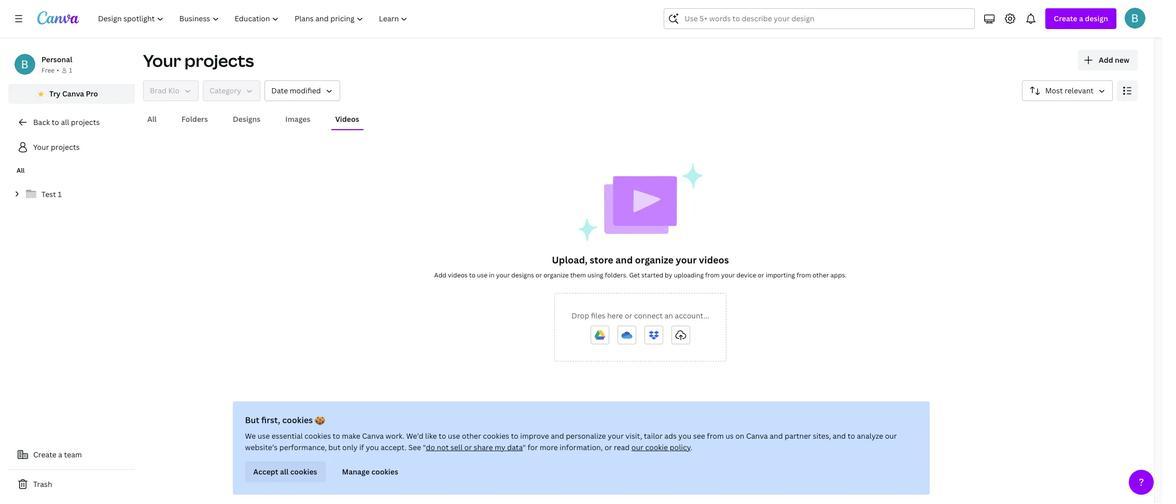 Task type: locate. For each thing, give the bounding box(es) containing it.
videos button
[[331, 109, 363, 129]]

we
[[245, 431, 256, 441]]

data
[[507, 442, 523, 452]]

.
[[691, 442, 693, 452]]

other inside "upload, store and organize your videos add videos to use in your designs or organize them using folders. get started by uploading from your device or importing from other apps."
[[813, 271, 829, 280]]

test
[[42, 189, 56, 199]]

canva right try
[[62, 89, 84, 99]]

0 vertical spatial organize
[[635, 254, 674, 266]]

free •
[[42, 66, 59, 75]]

projects up "your projects" link
[[71, 117, 100, 127]]

drop files here or connect an account...
[[572, 311, 709, 321]]

all right back on the top left
[[61, 117, 69, 127]]

use left the in
[[477, 271, 488, 280]]

to left the in
[[469, 271, 476, 280]]

organize up started
[[635, 254, 674, 266]]

" left for
[[523, 442, 526, 452]]

all inside back to all projects link
[[61, 117, 69, 127]]

try
[[49, 89, 61, 99]]

a inside button
[[58, 450, 62, 460]]

your up the brad klo
[[143, 49, 181, 72]]

you
[[679, 431, 692, 441], [366, 442, 379, 452]]

relevant
[[1065, 86, 1094, 95]]

get
[[629, 271, 640, 280]]

0 horizontal spatial "
[[423, 442, 426, 452]]

an
[[665, 311, 673, 321]]

projects
[[185, 49, 254, 72], [71, 117, 100, 127], [51, 142, 80, 152]]

0 vertical spatial your projects
[[143, 49, 254, 72]]

apps.
[[831, 271, 847, 280]]

create inside button
[[33, 450, 56, 460]]

1 horizontal spatial canva
[[362, 431, 384, 441]]

a for design
[[1080, 13, 1084, 23]]

test 1 link
[[8, 184, 135, 205]]

a left design
[[1080, 13, 1084, 23]]

our down visit, on the right
[[632, 442, 644, 452]]

create inside dropdown button
[[1054, 13, 1078, 23]]

cookies down performance,
[[290, 467, 317, 477]]

0 horizontal spatial canva
[[62, 89, 84, 99]]

our cookie policy link
[[632, 442, 691, 452]]

1 vertical spatial your
[[33, 142, 49, 152]]

analyze
[[857, 431, 884, 441]]

and
[[616, 254, 633, 266], [551, 431, 564, 441], [770, 431, 783, 441], [833, 431, 846, 441]]

to right back on the top left
[[52, 117, 59, 127]]

0 vertical spatial your
[[143, 49, 181, 72]]

1 horizontal spatial use
[[448, 431, 460, 441]]

1 " from the left
[[423, 442, 426, 452]]

other inside we use essential cookies to make canva work. we'd like to use other cookies to improve and personalize your visit, tailor ads you see from us on canva and partner sites, and to analyze our website's performance, but only if you accept. see "
[[462, 431, 481, 441]]

your projects link
[[8, 137, 135, 158]]

use up website's
[[258, 431, 270, 441]]

0 vertical spatial all
[[61, 117, 69, 127]]

1 horizontal spatial videos
[[699, 254, 729, 266]]

personal
[[42, 54, 72, 64]]

1 vertical spatial all
[[17, 166, 25, 175]]

from right importing
[[797, 271, 811, 280]]

you right if
[[366, 442, 379, 452]]

1 vertical spatial other
[[462, 431, 481, 441]]

create left team
[[33, 450, 56, 460]]

back
[[33, 117, 50, 127]]

to up data
[[511, 431, 519, 441]]

most
[[1046, 86, 1063, 95]]

a
[[1080, 13, 1084, 23], [58, 450, 62, 460]]

your down back on the top left
[[33, 142, 49, 152]]

Owner button
[[143, 80, 199, 101]]

0 horizontal spatial a
[[58, 450, 62, 460]]

1 right •
[[69, 66, 72, 75]]

or right here
[[625, 311, 632, 321]]

canva up if
[[362, 431, 384, 441]]

1 horizontal spatial create
[[1054, 13, 1078, 23]]

designs
[[512, 271, 534, 280]]

from left us
[[707, 431, 724, 441]]

1 horizontal spatial a
[[1080, 13, 1084, 23]]

cookies inside 'manage cookies' button
[[372, 467, 398, 477]]

0 vertical spatial a
[[1080, 13, 1084, 23]]

our
[[885, 431, 897, 441], [632, 442, 644, 452]]

0 horizontal spatial organize
[[544, 271, 569, 280]]

1 horizontal spatial "
[[523, 442, 526, 452]]

here
[[607, 311, 623, 321]]

try canva pro
[[49, 89, 98, 99]]

your inside we use essential cookies to make canva work. we'd like to use other cookies to improve and personalize your visit, tailor ads you see from us on canva and partner sites, and to analyze our website's performance, but only if you accept. see "
[[608, 431, 624, 441]]

tailor
[[644, 431, 663, 441]]

0 horizontal spatial our
[[632, 442, 644, 452]]

from
[[706, 271, 720, 280], [797, 271, 811, 280], [707, 431, 724, 441]]

other left apps.
[[813, 271, 829, 280]]

projects down the 'back to all projects'
[[51, 142, 80, 152]]

cookies down accept.
[[372, 467, 398, 477]]

1 inside test 1 link
[[58, 189, 62, 199]]

videos
[[699, 254, 729, 266], [448, 271, 468, 280]]

1 horizontal spatial all
[[147, 114, 157, 124]]

0 horizontal spatial 1
[[58, 189, 62, 199]]

connect
[[634, 311, 663, 321]]

sell
[[451, 442, 463, 452]]

0 vertical spatial add
[[1099, 55, 1114, 65]]

0 horizontal spatial all
[[17, 166, 25, 175]]

and inside "upload, store and organize your videos add videos to use in your designs or organize them using folders. get started by uploading from your device or importing from other apps."
[[616, 254, 633, 266]]

1 vertical spatial create
[[33, 450, 56, 460]]

0 vertical spatial our
[[885, 431, 897, 441]]

accept.
[[381, 442, 407, 452]]

1 horizontal spatial other
[[813, 271, 829, 280]]

website's
[[245, 442, 278, 452]]

1 horizontal spatial all
[[280, 467, 289, 477]]

or right sell
[[465, 442, 472, 452]]

date modified
[[271, 86, 321, 95]]

0 vertical spatial other
[[813, 271, 829, 280]]

1 horizontal spatial our
[[885, 431, 897, 441]]

personalize
[[566, 431, 606, 441]]

1 vertical spatial a
[[58, 450, 62, 460]]

1 horizontal spatial your projects
[[143, 49, 254, 72]]

create a team button
[[8, 445, 135, 465]]

you up policy
[[679, 431, 692, 441]]

back to all projects
[[33, 117, 100, 127]]

projects up category
[[185, 49, 254, 72]]

do not sell or share my data link
[[426, 442, 523, 452]]

a left team
[[58, 450, 62, 460]]

1 horizontal spatial 1
[[69, 66, 72, 75]]

0 horizontal spatial your
[[33, 142, 49, 152]]

" right see
[[423, 442, 426, 452]]

and right sites, at the bottom of page
[[833, 431, 846, 441]]

essential
[[272, 431, 303, 441]]

our right analyze at the bottom right of page
[[885, 431, 897, 441]]

your projects down the 'back to all projects'
[[33, 142, 80, 152]]

category
[[210, 86, 241, 95]]

1 right test
[[58, 189, 62, 199]]

1 vertical spatial our
[[632, 442, 644, 452]]

0 vertical spatial all
[[147, 114, 157, 124]]

to up but
[[333, 431, 340, 441]]

your projects up klo
[[143, 49, 254, 72]]

add new button
[[1078, 50, 1138, 71]]

1 vertical spatial 1
[[58, 189, 62, 199]]

create
[[1054, 13, 1078, 23], [33, 450, 56, 460]]

your up read at the bottom of the page
[[608, 431, 624, 441]]

using
[[588, 271, 604, 280]]

brad
[[150, 86, 167, 95]]

None search field
[[664, 8, 975, 29]]

by
[[665, 271, 673, 280]]

canva inside button
[[62, 89, 84, 99]]

all right accept
[[280, 467, 289, 477]]

1 vertical spatial add
[[434, 271, 447, 280]]

other up do not sell or share my data link
[[462, 431, 481, 441]]

use
[[477, 271, 488, 280], [258, 431, 270, 441], [448, 431, 460, 441]]

1 horizontal spatial you
[[679, 431, 692, 441]]

1
[[69, 66, 72, 75], [58, 189, 62, 199]]

1 vertical spatial all
[[280, 467, 289, 477]]

in
[[489, 271, 495, 280]]

create a design
[[1054, 13, 1109, 23]]

videos left the in
[[448, 271, 468, 280]]

0 vertical spatial you
[[679, 431, 692, 441]]

folders.
[[605, 271, 628, 280]]

use inside "upload, store and organize your videos add videos to use in your designs or organize them using folders. get started by uploading from your device or importing from other apps."
[[477, 271, 488, 280]]

0 horizontal spatial videos
[[448, 271, 468, 280]]

2 horizontal spatial canva
[[746, 431, 768, 441]]

add left new on the top of page
[[1099, 55, 1114, 65]]

0 vertical spatial projects
[[185, 49, 254, 72]]

0 vertical spatial create
[[1054, 13, 1078, 23]]

cookies up essential on the left bottom of the page
[[282, 414, 313, 426]]

0 horizontal spatial create
[[33, 450, 56, 460]]

team
[[64, 450, 82, 460]]

accept
[[253, 467, 278, 477]]

0 vertical spatial 1
[[69, 66, 72, 75]]

store
[[590, 254, 614, 266]]

add inside dropdown button
[[1099, 55, 1114, 65]]

your left device
[[721, 271, 735, 280]]

1 horizontal spatial organize
[[635, 254, 674, 266]]

1 vertical spatial your projects
[[33, 142, 80, 152]]

more
[[540, 442, 558, 452]]

your projects inside "your projects" link
[[33, 142, 80, 152]]

"
[[423, 442, 426, 452], [523, 442, 526, 452]]

Date modified button
[[265, 80, 340, 101]]

0 horizontal spatial other
[[462, 431, 481, 441]]

add left the in
[[434, 271, 447, 280]]

2 horizontal spatial use
[[477, 271, 488, 280]]

0 horizontal spatial all
[[61, 117, 69, 127]]

videos up uploading
[[699, 254, 729, 266]]

1 vertical spatial you
[[366, 442, 379, 452]]

free
[[42, 66, 55, 75]]

0 horizontal spatial add
[[434, 271, 447, 280]]

do
[[426, 442, 435, 452]]

and up folders.
[[616, 254, 633, 266]]

1 horizontal spatial add
[[1099, 55, 1114, 65]]

work.
[[386, 431, 405, 441]]

create left design
[[1054, 13, 1078, 23]]

most relevant
[[1046, 86, 1094, 95]]

use up sell
[[448, 431, 460, 441]]

canva
[[62, 89, 84, 99], [362, 431, 384, 441], [746, 431, 768, 441]]

importing
[[766, 271, 795, 280]]

cookies inside accept all cookies button
[[290, 467, 317, 477]]

your
[[676, 254, 697, 266], [496, 271, 510, 280], [721, 271, 735, 280], [608, 431, 624, 441]]

organize down upload,
[[544, 271, 569, 280]]

0 horizontal spatial your projects
[[33, 142, 80, 152]]

and left partner
[[770, 431, 783, 441]]

2 vertical spatial projects
[[51, 142, 80, 152]]

all
[[61, 117, 69, 127], [280, 467, 289, 477]]

a inside dropdown button
[[1080, 13, 1084, 23]]

canva right on at the right
[[746, 431, 768, 441]]



Task type: describe. For each thing, give the bounding box(es) containing it.
make
[[342, 431, 360, 441]]

to right like
[[439, 431, 446, 441]]

and up do not sell or share my data " for more information, or read our cookie policy . at the bottom of page
[[551, 431, 564, 441]]

sites,
[[813, 431, 831, 441]]

Category button
[[203, 80, 261, 101]]

folders
[[182, 114, 208, 124]]

ads
[[665, 431, 677, 441]]

folders button
[[177, 109, 212, 129]]

trash link
[[8, 474, 135, 495]]

see
[[409, 442, 421, 452]]

back to all projects link
[[8, 112, 135, 133]]

like
[[425, 431, 437, 441]]

we'd
[[406, 431, 424, 441]]

not
[[437, 442, 449, 452]]

date
[[271, 86, 288, 95]]

but
[[329, 442, 341, 452]]

Search search field
[[685, 9, 955, 29]]

manage cookies button
[[334, 462, 407, 482]]

share
[[474, 442, 493, 452]]

new
[[1115, 55, 1130, 65]]

pro
[[86, 89, 98, 99]]

do not sell or share my data " for more information, or read our cookie policy .
[[426, 442, 693, 452]]

for
[[528, 442, 538, 452]]

from inside we use essential cookies to make canva work. we'd like to use other cookies to improve and personalize your visit, tailor ads you see from us on canva and partner sites, and to analyze our website's performance, but only if you accept. see "
[[707, 431, 724, 441]]

improve
[[520, 431, 549, 441]]

0 horizontal spatial use
[[258, 431, 270, 441]]

all inside button
[[147, 114, 157, 124]]

1 vertical spatial organize
[[544, 271, 569, 280]]

design
[[1085, 13, 1109, 23]]

but first, cookies 🍪
[[245, 414, 325, 426]]

your right the in
[[496, 271, 510, 280]]

designs button
[[229, 109, 265, 129]]

0 horizontal spatial you
[[366, 442, 379, 452]]

klo
[[168, 86, 180, 95]]

" inside we use essential cookies to make canva work. we'd like to use other cookies to improve and personalize your visit, tailor ads you see from us on canva and partner sites, and to analyze our website's performance, but only if you accept. see "
[[423, 442, 426, 452]]

uploading
[[674, 271, 704, 280]]

add inside "upload, store and organize your videos add videos to use in your designs or organize them using folders. get started by uploading from your device or importing from other apps."
[[434, 271, 447, 280]]

device
[[737, 271, 757, 280]]

0 vertical spatial videos
[[699, 254, 729, 266]]

read
[[614, 442, 630, 452]]

cookie
[[645, 442, 668, 452]]

them
[[570, 271, 586, 280]]

on
[[736, 431, 745, 441]]

Sort by button
[[1022, 80, 1113, 101]]

files
[[591, 311, 606, 321]]

from right uploading
[[706, 271, 720, 280]]

brad klo image
[[1125, 8, 1146, 29]]

or right designs
[[536, 271, 542, 280]]

images button
[[281, 109, 315, 129]]

•
[[57, 66, 59, 75]]

manage cookies
[[342, 467, 398, 477]]

started
[[642, 271, 664, 280]]

create for create a team
[[33, 450, 56, 460]]

but first, cookies 🍪 dialog
[[233, 402, 930, 495]]

account...
[[675, 311, 709, 321]]

create for create a design
[[1054, 13, 1078, 23]]

manage
[[342, 467, 370, 477]]

1 vertical spatial projects
[[71, 117, 100, 127]]

if
[[359, 442, 364, 452]]

our inside we use essential cookies to make canva work. we'd like to use other cookies to improve and personalize your visit, tailor ads you see from us on canva and partner sites, and to analyze our website's performance, but only if you accept. see "
[[885, 431, 897, 441]]

your up uploading
[[676, 254, 697, 266]]

1 vertical spatial videos
[[448, 271, 468, 280]]

🍪
[[315, 414, 325, 426]]

cookies down the 🍪
[[305, 431, 331, 441]]

information,
[[560, 442, 603, 452]]

to left analyze at the bottom right of page
[[848, 431, 855, 441]]

create a team
[[33, 450, 82, 460]]

visit,
[[626, 431, 642, 441]]

videos
[[335, 114, 359, 124]]

drop
[[572, 311, 589, 321]]

or left read at the bottom of the page
[[605, 442, 612, 452]]

or right device
[[758, 271, 765, 280]]

a for team
[[58, 450, 62, 460]]

us
[[726, 431, 734, 441]]

test 1
[[42, 189, 62, 199]]

all button
[[143, 109, 161, 129]]

to inside "upload, store and organize your videos add videos to use in your designs or organize them using folders. get started by uploading from your device or importing from other apps."
[[469, 271, 476, 280]]

modified
[[290, 86, 321, 95]]

accept all cookies
[[253, 467, 317, 477]]

all inside accept all cookies button
[[280, 467, 289, 477]]

cookies up my
[[483, 431, 509, 441]]

we use essential cookies to make canva work. we'd like to use other cookies to improve and personalize your visit, tailor ads you see from us on canva and partner sites, and to analyze our website's performance, but only if you accept. see "
[[245, 431, 897, 452]]

policy
[[670, 442, 691, 452]]

top level navigation element
[[91, 8, 417, 29]]

images
[[285, 114, 310, 124]]

accept all cookies button
[[245, 462, 326, 482]]

2 " from the left
[[523, 442, 526, 452]]

designs
[[233, 114, 261, 124]]

upload, store and organize your videos add videos to use in your designs or organize them using folders. get started by uploading from your device or importing from other apps.
[[434, 254, 847, 280]]

see
[[693, 431, 705, 441]]

only
[[342, 442, 358, 452]]

performance,
[[279, 442, 327, 452]]

upload,
[[552, 254, 588, 266]]

1 horizontal spatial your
[[143, 49, 181, 72]]

my
[[495, 442, 506, 452]]

trash
[[33, 479, 52, 489]]

try canva pro button
[[8, 84, 135, 104]]

create a design button
[[1046, 8, 1117, 29]]



Task type: vqa. For each thing, say whether or not it's contained in the screenshot.
VIEW MORE BY TERESA
no



